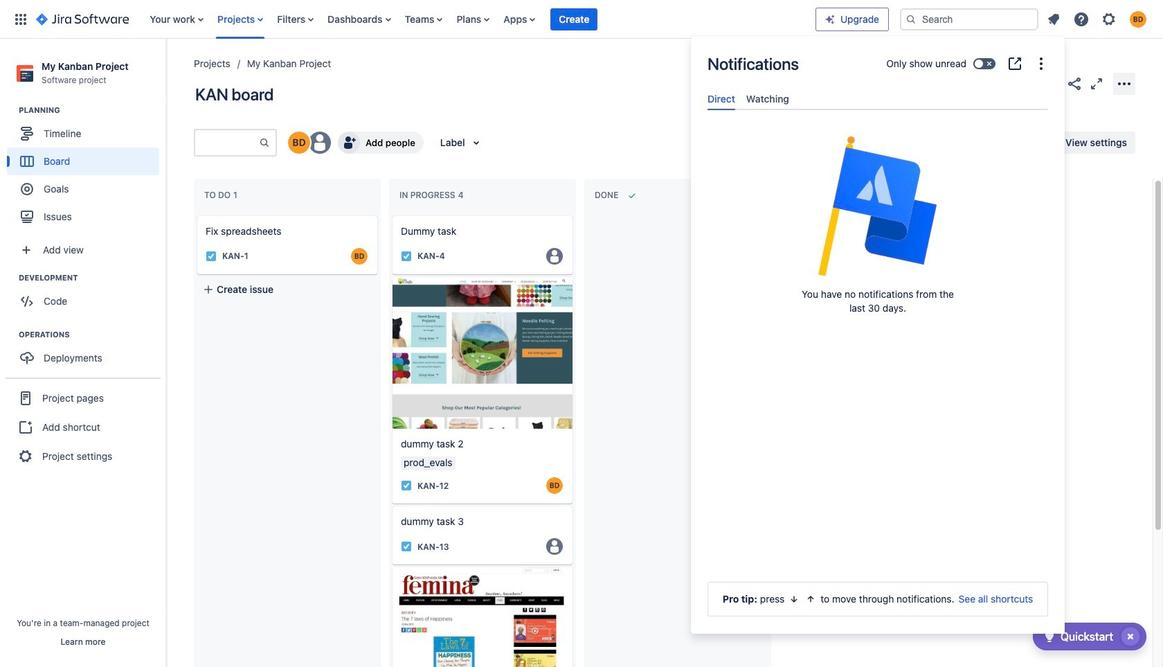 Task type: describe. For each thing, give the bounding box(es) containing it.
more image
[[1034, 55, 1050, 72]]

1 horizontal spatial list
[[1042, 7, 1156, 32]]

create issue image for to do element
[[188, 206, 204, 223]]

to do element
[[204, 190, 240, 200]]

import image
[[880, 134, 897, 151]]

planning image
[[2, 102, 19, 119]]

group for operations 'icon'
[[7, 329, 166, 376]]

task image
[[401, 541, 412, 552]]

0 horizontal spatial list
[[143, 0, 816, 38]]

group for development image
[[7, 272, 166, 320]]

sidebar navigation image
[[151, 55, 182, 83]]

goal image
[[21, 183, 33, 196]]

operations image
[[2, 326, 19, 343]]

heading for development image's group
[[19, 272, 166, 284]]

dismiss quickstart image
[[1120, 626, 1143, 648]]



Task type: locate. For each thing, give the bounding box(es) containing it.
development image
[[2, 270, 19, 286]]

0 vertical spatial heading
[[19, 105, 166, 116]]

settings image
[[1102, 11, 1118, 27]]

add people image
[[341, 134, 358, 151]]

your profile and settings image
[[1131, 11, 1147, 27]]

task image for in progress element
[[401, 251, 412, 262]]

1 horizontal spatial create issue image
[[383, 206, 400, 223]]

heading for planning icon's group
[[19, 105, 166, 116]]

Search field
[[901, 8, 1039, 30]]

None search field
[[901, 8, 1039, 30]]

3 heading from the top
[[19, 329, 166, 340]]

1 heading from the top
[[19, 105, 166, 116]]

list item
[[551, 0, 598, 38]]

jira software image
[[36, 11, 129, 27], [36, 11, 129, 27]]

arrow up image
[[806, 594, 817, 605]]

create issue image down in progress element
[[383, 206, 400, 223]]

task image
[[206, 251, 217, 262], [401, 251, 412, 262], [401, 480, 412, 491]]

group for planning icon
[[7, 105, 166, 235]]

search image
[[906, 14, 917, 25]]

group
[[7, 105, 166, 235], [7, 272, 166, 320], [7, 329, 166, 376], [6, 378, 161, 476]]

task image for to do element
[[206, 251, 217, 262]]

task image down in progress element
[[401, 251, 412, 262]]

heading for group corresponding to operations 'icon'
[[19, 329, 166, 340]]

task image down to do element
[[206, 251, 217, 262]]

tab panel
[[703, 110, 1055, 123]]

in progress element
[[400, 190, 467, 200]]

0 horizontal spatial create issue image
[[188, 206, 204, 223]]

primary element
[[8, 0, 816, 38]]

dialog
[[691, 36, 1066, 634]]

2 vertical spatial heading
[[19, 329, 166, 340]]

list
[[143, 0, 816, 38], [1042, 7, 1156, 32]]

appswitcher icon image
[[12, 11, 29, 27]]

enter full screen image
[[1089, 75, 1106, 92]]

star kan board image
[[1045, 75, 1061, 92]]

sidebar element
[[0, 39, 166, 667]]

Search this board text field
[[195, 130, 259, 155]]

create issue image for in progress element
[[383, 206, 400, 223]]

2 heading from the top
[[19, 272, 166, 284]]

tab list
[[703, 87, 1055, 110]]

2 create issue image from the left
[[383, 206, 400, 223]]

create issue image down to do element
[[188, 206, 204, 223]]

arrow down image
[[789, 594, 800, 605]]

notifications image
[[1046, 11, 1063, 27]]

1 create issue image from the left
[[188, 206, 204, 223]]

heading
[[19, 105, 166, 116], [19, 272, 166, 284], [19, 329, 166, 340]]

more actions image
[[1117, 75, 1134, 92]]

1 vertical spatial heading
[[19, 272, 166, 284]]

create issue image
[[188, 206, 204, 223], [383, 206, 400, 223]]

help image
[[1074, 11, 1091, 27]]

task image up task image
[[401, 480, 412, 491]]

check image
[[1042, 628, 1059, 645]]

open notifications in a new tab image
[[1007, 55, 1024, 72]]

banner
[[0, 0, 1164, 39]]



Task type: vqa. For each thing, say whether or not it's contained in the screenshot.
the leftmost list
yes



